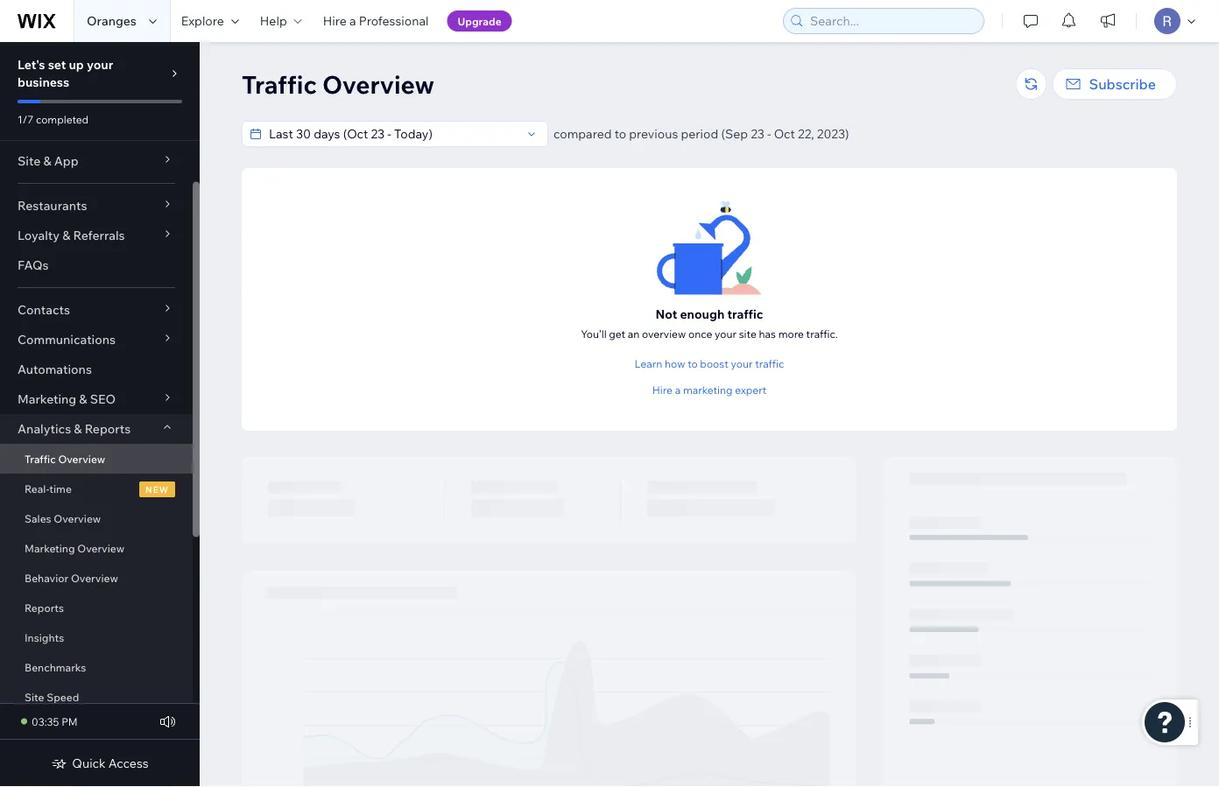 Task type: locate. For each thing, give the bounding box(es) containing it.
0 vertical spatial to
[[615, 126, 626, 141]]

1 vertical spatial to
[[688, 357, 698, 370]]

hire
[[323, 13, 347, 28], [652, 384, 673, 397]]

1 horizontal spatial reports
[[85, 421, 131, 437]]

1 horizontal spatial a
[[675, 384, 681, 397]]

0 horizontal spatial traffic overview
[[25, 452, 105, 466]]

traffic up site
[[727, 306, 763, 321]]

site up 03:35
[[25, 691, 44, 704]]

traffic overview
[[242, 69, 434, 99], [25, 452, 105, 466]]

0 horizontal spatial reports
[[25, 601, 64, 614]]

analytics & reports button
[[0, 414, 193, 444]]

0 vertical spatial marketing
[[18, 392, 76, 407]]

0 vertical spatial site
[[18, 153, 41, 169]]

1 vertical spatial traffic overview
[[25, 452, 105, 466]]

to right "how"
[[688, 357, 698, 370]]

None field
[[264, 122, 521, 146]]

loyalty & referrals
[[18, 228, 125, 243]]

& down marketing & seo
[[74, 421, 82, 437]]

page skeleton image
[[242, 457, 1177, 787]]

site for site & app
[[18, 153, 41, 169]]

marketing up analytics
[[18, 392, 76, 407]]

period
[[681, 126, 718, 141]]

quick
[[72, 756, 106, 771]]

boost
[[700, 357, 729, 370]]

marketing inside popup button
[[18, 392, 76, 407]]

1/7
[[18, 113, 34, 126]]

learn how to boost your traffic link
[[635, 356, 784, 372]]

0 vertical spatial reports
[[85, 421, 131, 437]]

traffic
[[242, 69, 317, 99], [25, 452, 56, 466]]

& inside popup button
[[74, 421, 82, 437]]

reports
[[85, 421, 131, 437], [25, 601, 64, 614]]

your right up
[[87, 57, 113, 72]]

03:35 pm
[[32, 715, 78, 728]]

your right boost
[[731, 357, 753, 370]]

marketing for marketing overview
[[25, 542, 75, 555]]

overview
[[322, 69, 434, 99], [58, 452, 105, 466], [54, 512, 101, 525], [77, 542, 124, 555], [71, 571, 118, 585]]

traffic down has
[[755, 357, 784, 370]]

reports inside popup button
[[85, 421, 131, 437]]

-
[[767, 126, 771, 141]]

1 vertical spatial your
[[715, 327, 737, 340]]

& right loyalty
[[62, 228, 70, 243]]

quick access
[[72, 756, 149, 771]]

speed
[[47, 691, 79, 704]]

reports down seo
[[85, 421, 131, 437]]

hire for hire a professional
[[323, 13, 347, 28]]

a down "how"
[[675, 384, 681, 397]]

hire a professional
[[323, 13, 429, 28]]

hire a marketing expert link
[[652, 382, 767, 398]]

overview up marketing overview
[[54, 512, 101, 525]]

automations link
[[0, 355, 193, 384]]

1 horizontal spatial hire
[[652, 384, 673, 397]]

overview up reports link
[[71, 571, 118, 585]]

& left seo
[[79, 392, 87, 407]]

marketing
[[683, 384, 733, 397]]

1 horizontal spatial traffic overview
[[242, 69, 434, 99]]

previous
[[629, 126, 678, 141]]

seo
[[90, 392, 116, 407]]

0 vertical spatial traffic
[[242, 69, 317, 99]]

your left site
[[715, 327, 737, 340]]

upgrade
[[458, 14, 502, 28]]

1 vertical spatial site
[[25, 691, 44, 704]]

marketing up behavior
[[25, 542, 75, 555]]

& for analytics
[[74, 421, 82, 437]]

1 vertical spatial traffic
[[25, 452, 56, 466]]

traffic overview up time
[[25, 452, 105, 466]]

site left app
[[18, 153, 41, 169]]

enough
[[680, 306, 725, 321]]

marketing for marketing & seo
[[18, 392, 76, 407]]

compared to previous period (sep 23 - oct 22, 2023)
[[554, 126, 849, 141]]

1 vertical spatial reports
[[25, 601, 64, 614]]

access
[[108, 756, 149, 771]]

to
[[615, 126, 626, 141], [688, 357, 698, 370]]

site
[[739, 327, 757, 340]]

traffic overview down hire a professional link
[[242, 69, 434, 99]]

0 vertical spatial traffic
[[727, 306, 763, 321]]

& for site
[[43, 153, 51, 169]]

1 horizontal spatial to
[[688, 357, 698, 370]]

0 horizontal spatial to
[[615, 126, 626, 141]]

0 vertical spatial hire
[[323, 13, 347, 28]]

1 vertical spatial a
[[675, 384, 681, 397]]

restaurants
[[18, 198, 87, 213]]

traffic overview link
[[0, 444, 193, 474]]

let's set up your business
[[18, 57, 113, 90]]

0 horizontal spatial traffic
[[25, 452, 56, 466]]

traffic.
[[806, 327, 838, 340]]

how
[[665, 357, 685, 370]]

get
[[609, 327, 625, 340]]

automations
[[18, 362, 92, 377]]

to left previous
[[615, 126, 626, 141]]

0 horizontal spatial a
[[349, 13, 356, 28]]

Search... field
[[805, 9, 978, 33]]

0 vertical spatial traffic overview
[[242, 69, 434, 99]]

a left "professional"
[[349, 13, 356, 28]]

overview for sales overview link
[[54, 512, 101, 525]]

&
[[43, 153, 51, 169], [62, 228, 70, 243], [79, 392, 87, 407], [74, 421, 82, 437]]

your inside not enough traffic you'll get an overview once your site has more traffic.
[[715, 327, 737, 340]]

1 horizontal spatial traffic
[[242, 69, 317, 99]]

quick access button
[[51, 756, 149, 772]]

traffic down help button
[[242, 69, 317, 99]]

0 vertical spatial a
[[349, 13, 356, 28]]

& left app
[[43, 153, 51, 169]]

once
[[688, 327, 712, 340]]

1 vertical spatial hire
[[652, 384, 673, 397]]

site inside popup button
[[18, 153, 41, 169]]

reports link
[[0, 593, 193, 623]]

behavior overview
[[25, 571, 118, 585]]

site
[[18, 153, 41, 169], [25, 691, 44, 704]]

your
[[87, 57, 113, 72], [715, 327, 737, 340], [731, 357, 753, 370]]

more
[[778, 327, 804, 340]]

marketing
[[18, 392, 76, 407], [25, 542, 75, 555]]

hire down "how"
[[652, 384, 673, 397]]

set
[[48, 57, 66, 72]]

0 vertical spatial your
[[87, 57, 113, 72]]

communications
[[18, 332, 116, 347]]

oranges
[[87, 13, 137, 28]]

traffic
[[727, 306, 763, 321], [755, 357, 784, 370]]

1 vertical spatial marketing
[[25, 542, 75, 555]]

reports up insights
[[25, 601, 64, 614]]

traffic up the real-
[[25, 452, 56, 466]]

2 vertical spatial your
[[731, 357, 753, 370]]

0 horizontal spatial hire
[[323, 13, 347, 28]]

overview down sales overview link
[[77, 542, 124, 555]]

traffic overview inside traffic overview link
[[25, 452, 105, 466]]

hire right help button
[[323, 13, 347, 28]]

overview down analytics & reports
[[58, 452, 105, 466]]



Task type: vqa. For each thing, say whether or not it's contained in the screenshot.
bottom Scheduling
no



Task type: describe. For each thing, give the bounding box(es) containing it.
learn how to boost your traffic
[[635, 357, 784, 370]]

1/7 completed
[[18, 113, 89, 126]]

1 vertical spatial traffic
[[755, 357, 784, 370]]

analytics & reports
[[18, 421, 131, 437]]

referrals
[[73, 228, 125, 243]]

2023)
[[817, 126, 849, 141]]

overview for traffic overview link
[[58, 452, 105, 466]]

up
[[69, 57, 84, 72]]

marketing & seo
[[18, 392, 116, 407]]

let's
[[18, 57, 45, 72]]

real-
[[25, 482, 49, 495]]

site & app
[[18, 153, 78, 169]]

(sep
[[721, 126, 748, 141]]

expert
[[735, 384, 767, 397]]

overview for behavior overview link
[[71, 571, 118, 585]]

learn
[[635, 357, 662, 370]]

sales overview
[[25, 512, 101, 525]]

& for marketing
[[79, 392, 87, 407]]

hire a professional link
[[312, 0, 439, 42]]

professional
[[359, 13, 429, 28]]

marketing overview link
[[0, 533, 193, 563]]

sidebar element
[[0, 42, 200, 787]]

time
[[49, 482, 72, 495]]

completed
[[36, 113, 89, 126]]

a for professional
[[349, 13, 356, 28]]

help button
[[249, 0, 312, 42]]

site speed link
[[0, 682, 193, 712]]

explore
[[181, 13, 224, 28]]

restaurants button
[[0, 191, 193, 221]]

subscribe
[[1089, 75, 1156, 93]]

site speed
[[25, 691, 79, 704]]

overview down hire a professional link
[[322, 69, 434, 99]]

has
[[759, 327, 776, 340]]

loyalty
[[18, 228, 60, 243]]

new
[[145, 484, 169, 495]]

site & app button
[[0, 146, 193, 176]]

hire a marketing expert
[[652, 384, 767, 397]]

overview for marketing overview link
[[77, 542, 124, 555]]

help
[[260, 13, 287, 28]]

22,
[[798, 126, 814, 141]]

contacts
[[18, 302, 70, 317]]

overview
[[642, 327, 686, 340]]

compared
[[554, 126, 612, 141]]

faqs link
[[0, 250, 193, 280]]

analytics
[[18, 421, 71, 437]]

faqs
[[18, 257, 49, 273]]

benchmarks link
[[0, 653, 193, 682]]

pm
[[61, 715, 78, 728]]

subscribe button
[[1052, 68, 1177, 100]]

app
[[54, 153, 78, 169]]

insights
[[25, 631, 64, 644]]

sales
[[25, 512, 51, 525]]

benchmarks
[[25, 661, 86, 674]]

site for site speed
[[25, 691, 44, 704]]

not enough traffic you'll get an overview once your site has more traffic.
[[581, 306, 838, 340]]

marketing & seo button
[[0, 384, 193, 414]]

loyalty & referrals button
[[0, 221, 193, 250]]

you'll
[[581, 327, 607, 340]]

03:35
[[32, 715, 59, 728]]

an
[[628, 327, 640, 340]]

hire for hire a marketing expert
[[652, 384, 673, 397]]

business
[[18, 74, 69, 90]]

oct
[[774, 126, 795, 141]]

& for loyalty
[[62, 228, 70, 243]]

contacts button
[[0, 295, 193, 325]]

a for marketing
[[675, 384, 681, 397]]

behavior
[[25, 571, 69, 585]]

real-time
[[25, 482, 72, 495]]

traffic inside not enough traffic you'll get an overview once your site has more traffic.
[[727, 306, 763, 321]]

marketing overview
[[25, 542, 124, 555]]

communications button
[[0, 325, 193, 355]]

behavior overview link
[[0, 563, 193, 593]]

insights link
[[0, 623, 193, 653]]

sales overview link
[[0, 504, 193, 533]]

upgrade button
[[447, 11, 512, 32]]

23
[[751, 126, 765, 141]]

traffic inside traffic overview link
[[25, 452, 56, 466]]

not
[[656, 306, 677, 321]]

your inside let's set up your business
[[87, 57, 113, 72]]



